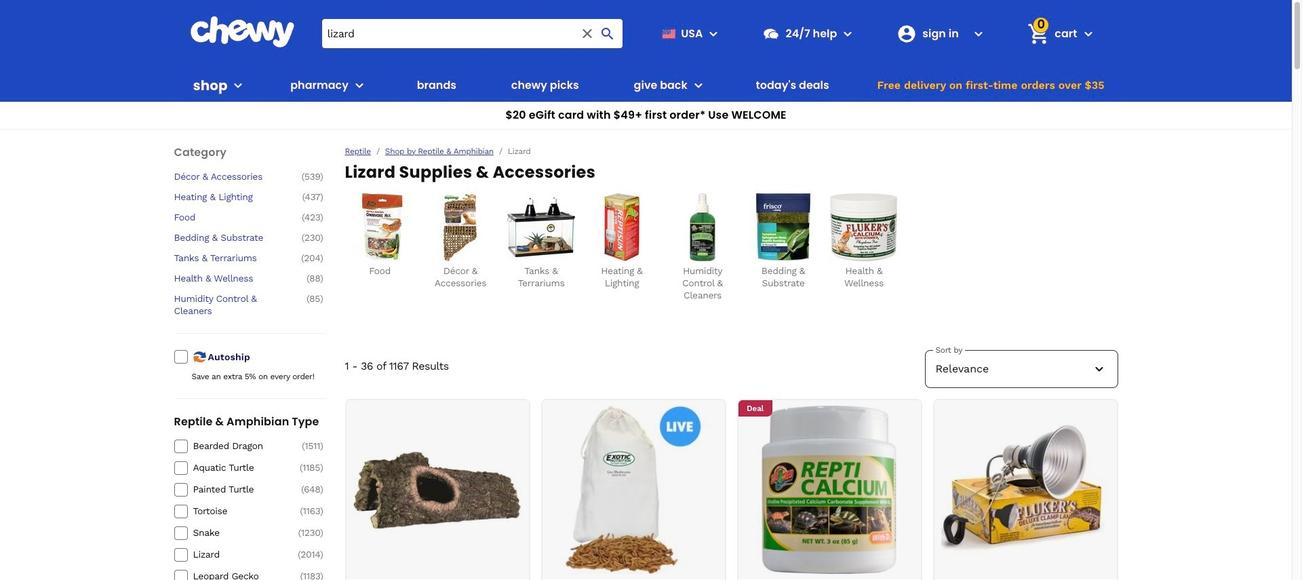 Task type: locate. For each thing, give the bounding box(es) containing it.
help menu image
[[840, 25, 856, 42]]

account menu image
[[971, 25, 987, 42]]

Search text field
[[322, 19, 623, 48]]

delete search image
[[580, 25, 596, 42]]

list
[[345, 193, 1118, 301]]

cart menu image
[[1080, 25, 1097, 42]]

Product search field
[[322, 19, 623, 48]]

menu image
[[706, 25, 722, 42]]

site banner
[[0, 0, 1292, 130]]

heating & lighting image
[[588, 193, 656, 261]]

items image
[[1027, 22, 1051, 46]]

exotic nutrition live mealworms reptile food, medium, 250 count image
[[550, 406, 718, 574]]

bedding & substrate image
[[750, 193, 818, 261]]

humidity control & cleaners image
[[669, 193, 737, 261]]

chewy support image
[[763, 25, 781, 42]]

food image
[[346, 193, 414, 261]]

zoo med repti calcium with d3 reptile supplement, 3-oz jar image
[[746, 406, 914, 574]]



Task type: vqa. For each thing, say whether or not it's contained in the screenshot.
Humidity Control & Cleaners image
yes



Task type: describe. For each thing, give the bounding box(es) containing it.
pharmacy menu image
[[351, 77, 368, 94]]

menu image
[[230, 77, 247, 94]]

submit search image
[[600, 25, 616, 42]]

fluker's ceramic repta-clamp lamp with switch, 5.5-in image
[[942, 406, 1110, 574]]

décor & accessories image
[[427, 193, 495, 261]]

health & wellness image
[[830, 193, 898, 261]]

zilla bark bends habitat decor reptile hideout, medium image
[[353, 406, 522, 574]]

chewy home image
[[190, 16, 295, 47]]

tanks & terrariums image
[[507, 193, 575, 261]]

give back menu image
[[691, 77, 707, 94]]



